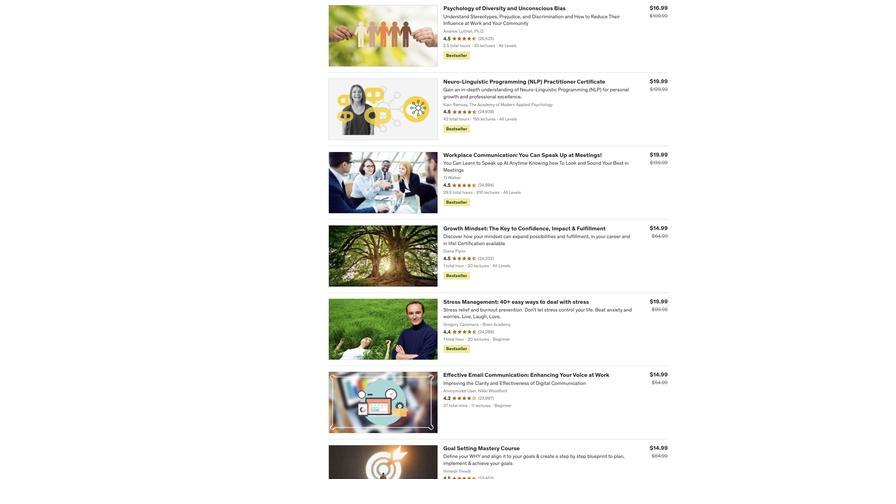 Task type: locate. For each thing, give the bounding box(es) containing it.
mindset:
[[465, 225, 488, 232]]

&
[[572, 225, 576, 232]]

workplace
[[444, 152, 472, 159]]

$54.99
[[652, 380, 668, 386]]

$14.99 $64.99 for growth mindset: the key to confidence, impact & fulfillment
[[650, 225, 668, 240]]

goal
[[444, 446, 456, 453]]

0 vertical spatial $14.99
[[650, 225, 668, 232]]

$19.99
[[650, 78, 668, 85], [650, 151, 668, 158], [650, 298, 668, 305]]

$16.99
[[650, 4, 668, 11]]

mastery
[[478, 446, 500, 453]]

workplace communication: you can speak up at meetings! link
[[444, 152, 602, 159]]

$64.99
[[652, 233, 668, 240], [652, 454, 668, 460]]

$19.99 $139.99
[[650, 151, 668, 166]]

1 vertical spatial $14.99
[[650, 372, 668, 379]]

0 horizontal spatial at
[[569, 152, 574, 159]]

$64.99 for growth mindset: the key to confidence, impact & fulfillment
[[652, 233, 668, 240]]

to right key
[[511, 225, 517, 232]]

0 horizontal spatial to
[[511, 225, 517, 232]]

voice
[[573, 372, 588, 379]]

0 vertical spatial $14.99 $64.99
[[650, 225, 668, 240]]

confidence,
[[518, 225, 551, 232]]

effective email communication: enhancing your voice at work link
[[444, 372, 610, 379]]

0 vertical spatial $19.99
[[650, 78, 668, 85]]

2 $19.99 from the top
[[650, 151, 668, 158]]

growth mindset: the key to confidence, impact & fulfillment link
[[444, 225, 606, 232]]

to
[[511, 225, 517, 232], [540, 299, 546, 306]]

0 vertical spatial $64.99
[[652, 233, 668, 240]]

$14.99 for work
[[650, 372, 668, 379]]

enhancing
[[530, 372, 559, 379]]

at
[[569, 152, 574, 159], [589, 372, 594, 379]]

1 $14.99 from the top
[[650, 225, 668, 232]]

fulfillment
[[577, 225, 606, 232]]

1 vertical spatial $19.99
[[650, 151, 668, 158]]

easy
[[512, 299, 524, 306]]

communication: right email in the bottom right of the page
[[485, 372, 529, 379]]

2 vertical spatial $14.99
[[650, 445, 668, 452]]

2 $14.99 from the top
[[650, 372, 668, 379]]

practitioner
[[544, 78, 576, 85]]

bias
[[554, 5, 566, 12]]

of
[[476, 5, 481, 12]]

$14.99 $64.99
[[650, 225, 668, 240], [650, 445, 668, 460]]

1 vertical spatial $64.99
[[652, 454, 668, 460]]

$19.99 up $99.99 at the bottom of the page
[[650, 298, 668, 305]]

1 vertical spatial communication:
[[485, 372, 529, 379]]

communication: left you
[[474, 152, 518, 159]]

effective email communication: enhancing your voice at work
[[444, 372, 610, 379]]

1 vertical spatial $14.99 $64.99
[[650, 445, 668, 460]]

meetings!
[[575, 152, 602, 159]]

1 $19.99 from the top
[[650, 78, 668, 85]]

psychology of diversity and unconscious bias link
[[444, 5, 566, 12]]

to left deal
[[540, 299, 546, 306]]

$16.99 $109.99
[[650, 4, 668, 19]]

effective
[[444, 372, 467, 379]]

$19.99 for workplace communication: you can speak up at meetings!
[[650, 151, 668, 158]]

1 $14.99 $64.99 from the top
[[650, 225, 668, 240]]

(nlp)
[[528, 78, 543, 85]]

1 $64.99 from the top
[[652, 233, 668, 240]]

at right up
[[569, 152, 574, 159]]

1 vertical spatial to
[[540, 299, 546, 306]]

$14.99
[[650, 225, 668, 232], [650, 372, 668, 379], [650, 445, 668, 452]]

2 $64.99 from the top
[[652, 454, 668, 460]]

psychology of diversity and unconscious bias
[[444, 5, 566, 12]]

2 $14.99 $64.99 from the top
[[650, 445, 668, 460]]

stress
[[444, 299, 461, 306]]

$14.99 $64.99 for goal setting mastery course
[[650, 445, 668, 460]]

neuro-linguistic programming (nlp) practitioner certificate
[[444, 78, 606, 85]]

3 $19.99 from the top
[[650, 298, 668, 305]]

neuro-
[[444, 78, 462, 85]]

stress management: 40+ easy ways to deal with stress link
[[444, 299, 589, 306]]

at for work
[[589, 372, 594, 379]]

programming
[[490, 78, 527, 85]]

2 vertical spatial $19.99
[[650, 298, 668, 305]]

0 vertical spatial at
[[569, 152, 574, 159]]

the
[[489, 225, 499, 232]]

linguistic
[[462, 78, 488, 85]]

course
[[501, 446, 520, 453]]

$19.99 up $139.99
[[650, 151, 668, 158]]

ways
[[525, 299, 539, 306]]

up
[[560, 152, 567, 159]]

1 horizontal spatial at
[[589, 372, 594, 379]]

at left work
[[589, 372, 594, 379]]

$19.99 up "$129.99"
[[650, 78, 668, 85]]

1 vertical spatial at
[[589, 372, 594, 379]]

key
[[500, 225, 510, 232]]

$19.99 for neuro-linguistic programming (nlp) practitioner certificate
[[650, 78, 668, 85]]

communication:
[[474, 152, 518, 159], [485, 372, 529, 379]]



Task type: vqa. For each thing, say whether or not it's contained in the screenshot.


Task type: describe. For each thing, give the bounding box(es) containing it.
40+
[[500, 299, 511, 306]]

speak
[[542, 152, 559, 159]]

$19.99 for stress management: 40+ easy ways to deal with stress
[[650, 298, 668, 305]]

neuro-linguistic programming (nlp) practitioner certificate link
[[444, 78, 606, 85]]

$19.99 $99.99
[[650, 298, 668, 313]]

$19.99 $129.99
[[650, 78, 668, 93]]

$64.99 for goal setting mastery course
[[652, 454, 668, 460]]

stress
[[573, 299, 589, 306]]

and
[[507, 5, 517, 12]]

impact
[[552, 225, 571, 232]]

unconscious
[[519, 5, 553, 12]]

3 $14.99 from the top
[[650, 445, 668, 452]]

growth
[[444, 225, 463, 232]]

setting
[[457, 446, 477, 453]]

$14.99 $54.99
[[650, 372, 668, 386]]

$109.99
[[650, 13, 668, 19]]

work
[[595, 372, 610, 379]]

you
[[519, 152, 529, 159]]

goal setting mastery course link
[[444, 446, 520, 453]]

diversity
[[482, 5, 506, 12]]

1 horizontal spatial to
[[540, 299, 546, 306]]

workplace communication: you can speak up at meetings!
[[444, 152, 602, 159]]

psychology
[[444, 5, 474, 12]]

growth mindset: the key to confidence, impact & fulfillment
[[444, 225, 606, 232]]

deal
[[547, 299, 558, 306]]

management:
[[462, 299, 499, 306]]

$129.99
[[650, 86, 668, 93]]

0 vertical spatial to
[[511, 225, 517, 232]]

$139.99
[[650, 160, 668, 166]]

goal setting mastery course
[[444, 446, 520, 453]]

0 vertical spatial communication:
[[474, 152, 518, 159]]

with
[[560, 299, 572, 306]]

email
[[469, 372, 484, 379]]

$14.99 for &
[[650, 225, 668, 232]]

your
[[560, 372, 572, 379]]

$99.99
[[652, 307, 668, 313]]

can
[[530, 152, 540, 159]]

stress management: 40+ easy ways to deal with stress
[[444, 299, 589, 306]]

certificate
[[577, 78, 606, 85]]

at for meetings!
[[569, 152, 574, 159]]



